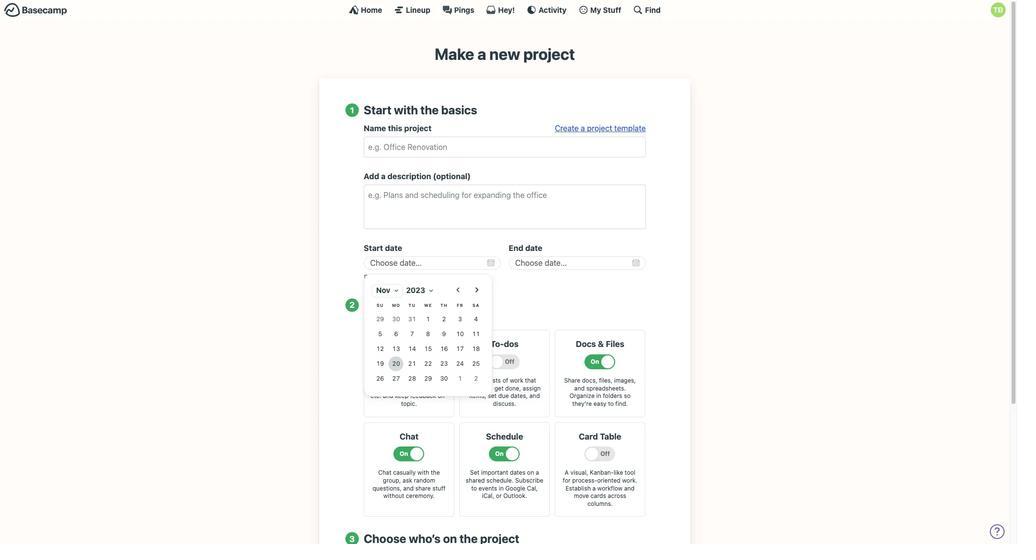 Task type: locate. For each thing, give the bounding box(es) containing it.
1 horizontal spatial 1 button
[[453, 371, 468, 386]]

&
[[598, 339, 604, 349]]

2 vertical spatial 1
[[458, 375, 462, 382]]

Name this project text field
[[364, 137, 646, 158]]

start up remove
[[364, 244, 383, 253]]

0 horizontal spatial choose date… field
[[364, 257, 501, 270]]

and inside chat casually with the group, ask random questions, and share stuff without ceremony.
[[403, 485, 414, 492]]

29 down the su on the left bottom
[[376, 315, 384, 323]]

1 horizontal spatial to
[[487, 385, 493, 392]]

26 button
[[373, 371, 388, 386]]

1 vertical spatial the
[[431, 469, 440, 477]]

0 horizontal spatial 30 button
[[389, 312, 404, 327]]

to down shared at the left of page
[[472, 485, 477, 492]]

start date
[[364, 244, 402, 253]]

1 horizontal spatial 3
[[458, 315, 462, 323]]

lineup
[[406, 5, 431, 14]]

a right create
[[581, 124, 585, 133]]

3
[[458, 315, 462, 323], [350, 534, 355, 544]]

2 start from the top
[[364, 244, 383, 253]]

a right on
[[536, 469, 539, 477]]

in inside share docs, files, images, and spreadsheets. organize in folders so they're easy to find.
[[597, 392, 602, 400]]

1 vertical spatial 2 button
[[469, 371, 484, 386]]

template
[[615, 124, 646, 133]]

1 horizontal spatial chat
[[400, 432, 419, 442]]

message board
[[379, 339, 440, 349]]

start with the basics
[[364, 103, 477, 117]]

1 horizontal spatial choose date… field
[[509, 257, 646, 270]]

so
[[624, 392, 631, 400]]

2 button
[[437, 312, 452, 327], [469, 371, 484, 386]]

29
[[376, 315, 384, 323], [424, 375, 432, 382]]

tools right we
[[436, 298, 464, 312]]

activity link
[[527, 5, 567, 15]]

on-
[[438, 392, 448, 400]]

date for start date
[[385, 244, 402, 253]]

with
[[394, 103, 418, 117], [418, 469, 429, 477]]

and down work.
[[625, 485, 635, 492]]

2 up needs
[[474, 375, 478, 382]]

1 vertical spatial 2
[[442, 315, 446, 323]]

1 vertical spatial 30 button
[[437, 371, 452, 386]]

0 vertical spatial dates
[[393, 273, 412, 282]]

0 vertical spatial 29
[[376, 315, 384, 323]]

0 horizontal spatial 1
[[350, 105, 354, 115]]

10 button
[[453, 327, 468, 342]]

0 vertical spatial tools
[[436, 298, 464, 312]]

0 vertical spatial 3
[[458, 315, 462, 323]]

remove dates
[[364, 273, 412, 282]]

card table
[[579, 432, 622, 442]]

2 horizontal spatial 2
[[474, 375, 478, 382]]

1 vertical spatial start
[[364, 244, 383, 253]]

columns.
[[588, 500, 613, 507]]

1 vertical spatial 29 button
[[421, 371, 436, 386]]

12
[[376, 345, 384, 352]]

and inside share docs, files, images, and spreadsheets. organize in folders so they're easy to find.
[[575, 385, 585, 392]]

organize
[[570, 392, 595, 400]]

docs,
[[582, 377, 598, 384]]

a
[[565, 469, 569, 477]]

29 button down the su on the left bottom
[[373, 312, 388, 327]]

1 vertical spatial chat
[[378, 469, 392, 477]]

2 for the right 2 button
[[474, 375, 478, 382]]

make down pings popup button on the left top of the page
[[435, 45, 474, 63]]

0 horizontal spatial to
[[472, 485, 477, 492]]

ask
[[403, 477, 412, 484]]

5
[[378, 330, 382, 338]]

can
[[379, 315, 391, 324]]

fr
[[457, 303, 464, 308]]

dates left on
[[510, 469, 526, 477]]

1 button down 24
[[453, 371, 468, 386]]

0 horizontal spatial 29
[[376, 315, 384, 323]]

project down the start with the basics
[[404, 124, 432, 133]]

1 horizontal spatial 30 button
[[437, 371, 452, 386]]

oriented
[[598, 477, 621, 484]]

start
[[364, 103, 392, 117], [364, 244, 383, 253]]

2 button down 25
[[469, 371, 484, 386]]

make for make a new project
[[435, 45, 474, 63]]

0 horizontal spatial dates
[[393, 273, 412, 282]]

12 button
[[373, 342, 388, 356]]

0 horizontal spatial in
[[499, 485, 504, 492]]

group,
[[383, 477, 401, 484]]

and down ideas,
[[383, 392, 394, 400]]

tools up "10"
[[444, 315, 461, 324]]

30 button down mo
[[389, 312, 404, 327]]

a right add
[[381, 172, 386, 181]]

2 horizontal spatial 1
[[458, 375, 462, 382]]

to inside share docs, files, images, and spreadsheets. organize in folders so they're easy to find.
[[608, 400, 614, 408]]

with up name this project
[[394, 103, 418, 117]]

you can always change tools later.
[[364, 315, 480, 324]]

stuff
[[433, 485, 446, 492]]

sa
[[473, 303, 480, 308]]

a for add
[[381, 172, 386, 181]]

project left template
[[587, 124, 613, 133]]

they're
[[573, 400, 592, 408]]

a for create
[[581, 124, 585, 133]]

2 choose date… field from the left
[[509, 257, 646, 270]]

1
[[350, 105, 354, 115], [426, 315, 430, 323], [458, 375, 462, 382]]

get
[[495, 385, 504, 392]]

1 vertical spatial with
[[418, 469, 429, 477]]

create
[[555, 124, 579, 133]]

the left basics at the left top of the page
[[421, 103, 439, 117]]

1 vertical spatial to
[[608, 400, 614, 408]]

Choose date… field
[[364, 257, 501, 270], [509, 257, 646, 270]]

date
[[385, 244, 402, 253], [526, 244, 543, 253]]

set
[[470, 469, 480, 477]]

30 down 23 button
[[440, 375, 448, 382]]

on
[[527, 469, 534, 477]]

1 date from the left
[[385, 244, 402, 253]]

and down assign
[[530, 392, 540, 400]]

29 up updates,
[[424, 375, 432, 382]]

project down the "activity" link
[[524, 45, 575, 63]]

25 button
[[469, 356, 484, 371]]

0 vertical spatial start
[[364, 103, 392, 117]]

1 vertical spatial 3
[[350, 534, 355, 544]]

later.
[[463, 315, 480, 324]]

home link
[[349, 5, 382, 15]]

29 button down 22 at bottom left
[[421, 371, 436, 386]]

date up remove dates link
[[385, 244, 402, 253]]

0 horizontal spatial 2 button
[[437, 312, 452, 327]]

work.
[[622, 477, 638, 484]]

1 vertical spatial dates
[[510, 469, 526, 477]]

a for make
[[478, 45, 486, 63]]

docs & files
[[576, 339, 625, 349]]

13
[[392, 345, 400, 352]]

22 button
[[421, 356, 436, 371]]

1 horizontal spatial in
[[597, 392, 602, 400]]

0 vertical spatial with
[[394, 103, 418, 117]]

19
[[376, 360, 384, 367]]

0 vertical spatial 29 button
[[373, 312, 388, 327]]

a left new
[[478, 45, 486, 63]]

0 vertical spatial 30 button
[[389, 312, 404, 327]]

1 horizontal spatial 1
[[426, 315, 430, 323]]

18 button
[[469, 342, 484, 356]]

dates up 2023
[[393, 273, 412, 282]]

28 button
[[405, 371, 420, 386]]

0 vertical spatial 30
[[392, 315, 400, 323]]

or
[[496, 492, 502, 500]]

start up name
[[364, 103, 392, 117]]

2 vertical spatial 2
[[474, 375, 478, 382]]

0 vertical spatial 1 button
[[421, 312, 436, 327]]

0 horizontal spatial project
[[404, 124, 432, 133]]

2 date from the left
[[526, 244, 543, 253]]

feedback
[[410, 392, 436, 400]]

24 button
[[453, 356, 468, 371]]

date right end
[[526, 244, 543, 253]]

0 horizontal spatial chat
[[378, 469, 392, 477]]

1 horizontal spatial date
[[526, 244, 543, 253]]

chat up group,
[[378, 469, 392, 477]]

0 horizontal spatial 2
[[350, 300, 355, 310]]

chat inside chat casually with the group, ask random questions, and share stuff without ceremony.
[[378, 469, 392, 477]]

always
[[393, 315, 415, 324]]

1 button down we
[[421, 312, 436, 327]]

and down ask
[[403, 485, 414, 492]]

21 button
[[405, 356, 420, 371]]

in up the "easy"
[[597, 392, 602, 400]]

0 horizontal spatial date
[[385, 244, 402, 253]]

15
[[424, 345, 432, 352]]

2 horizontal spatial project
[[587, 124, 613, 133]]

a visual, kanban-like tool for process-oriented work. establish a workflow and move cards across columns.
[[563, 469, 638, 507]]

make for make lists of work that needs to get done, assign items, set due dates, and discuss.
[[473, 377, 488, 384]]

7 button
[[405, 327, 420, 342]]

change
[[417, 315, 442, 324]]

make inside make lists of work that needs to get done, assign items, set due dates, and discuss.
[[473, 377, 488, 384]]

2 vertical spatial to
[[472, 485, 477, 492]]

2 for top 2 button
[[442, 315, 446, 323]]

1 vertical spatial make
[[473, 377, 488, 384]]

chat down topic. on the bottom
[[400, 432, 419, 442]]

find
[[645, 5, 661, 14]]

dos
[[504, 339, 519, 349]]

2 button down th
[[437, 312, 452, 327]]

18
[[472, 345, 480, 352]]

2 horizontal spatial to
[[608, 400, 614, 408]]

start for start with the basics
[[364, 103, 392, 117]]

1 choose date… field from the left
[[364, 257, 501, 270]]

1 vertical spatial 1
[[426, 315, 430, 323]]

1 horizontal spatial 30
[[440, 375, 448, 382]]

the up 'random'
[[431, 469, 440, 477]]

a inside set important dates on a shared schedule. subscribe to events in google cal, ical, or outlook.
[[536, 469, 539, 477]]

with up 'random'
[[418, 469, 429, 477]]

to down folders in the bottom right of the page
[[608, 400, 614, 408]]

1 horizontal spatial 29
[[424, 375, 432, 382]]

chat casually with the group, ask random questions, and share stuff without ceremony.
[[373, 469, 446, 500]]

and inside post announcements, pitch ideas, progress updates, etc. and keep feedback on- topic.
[[383, 392, 394, 400]]

project for name this project
[[404, 124, 432, 133]]

th
[[441, 303, 448, 308]]

0 vertical spatial to
[[487, 385, 493, 392]]

7
[[410, 330, 414, 338]]

and up organize
[[575, 385, 585, 392]]

keep
[[395, 392, 409, 400]]

0 vertical spatial chat
[[400, 432, 419, 442]]

choose your tools
[[364, 298, 464, 312]]

30 right can
[[392, 315, 400, 323]]

2 down th
[[442, 315, 446, 323]]

1 vertical spatial 1 button
[[453, 371, 468, 386]]

8
[[426, 330, 430, 338]]

cards
[[591, 492, 607, 500]]

1 horizontal spatial 2
[[442, 315, 446, 323]]

table
[[600, 432, 622, 442]]

and
[[575, 385, 585, 392], [383, 392, 394, 400], [530, 392, 540, 400], [403, 485, 414, 492], [625, 485, 635, 492]]

casually
[[393, 469, 416, 477]]

to up set at the left of page
[[487, 385, 493, 392]]

2 left the su on the left bottom
[[350, 300, 355, 310]]

to
[[487, 385, 493, 392], [608, 400, 614, 408], [472, 485, 477, 492]]

0 horizontal spatial 30
[[392, 315, 400, 323]]

0 horizontal spatial 29 button
[[373, 312, 388, 327]]

to-dos
[[491, 339, 519, 349]]

0 vertical spatial in
[[597, 392, 602, 400]]

1 horizontal spatial 2 button
[[469, 371, 484, 386]]

0 vertical spatial 2
[[350, 300, 355, 310]]

28
[[408, 375, 416, 382]]

17 button
[[453, 342, 468, 356]]

1 vertical spatial in
[[499, 485, 504, 492]]

name
[[364, 124, 386, 133]]

a up cards on the right bottom
[[593, 485, 596, 492]]

make up needs
[[473, 377, 488, 384]]

1 horizontal spatial dates
[[510, 469, 526, 477]]

30 button down 23
[[437, 371, 452, 386]]

0 vertical spatial make
[[435, 45, 474, 63]]

folders
[[603, 392, 623, 400]]

in down "schedule."
[[499, 485, 504, 492]]

1 start from the top
[[364, 103, 392, 117]]



Task type: vqa. For each thing, say whether or not it's contained in the screenshot.


Task type: describe. For each thing, give the bounding box(es) containing it.
1 for the rightmost the 1 button
[[458, 375, 462, 382]]

1 vertical spatial 30
[[440, 375, 448, 382]]

home
[[361, 5, 382, 14]]

new
[[490, 45, 520, 63]]

1 horizontal spatial project
[[524, 45, 575, 63]]

outlook.
[[504, 492, 527, 500]]

subscribe
[[516, 477, 544, 484]]

2023
[[406, 286, 425, 295]]

work
[[510, 377, 524, 384]]

google
[[506, 485, 526, 492]]

to inside set important dates on a shared schedule. subscribe to events in google cal, ical, or outlook.
[[472, 485, 477, 492]]

23
[[440, 360, 448, 367]]

a inside a visual, kanban-like tool for process-oriented work. establish a workflow and move cards across columns.
[[593, 485, 596, 492]]

Add a description (optional) text field
[[364, 185, 646, 229]]

board
[[416, 339, 440, 349]]

activity
[[539, 5, 567, 14]]

create a project template
[[555, 124, 646, 133]]

basics
[[441, 103, 477, 117]]

tim burton image
[[991, 2, 1006, 17]]

schedule
[[486, 432, 523, 442]]

make lists of work that needs to get done, assign items, set due dates, and discuss.
[[469, 377, 541, 408]]

ical,
[[482, 492, 495, 500]]

0 vertical spatial 2 button
[[437, 312, 452, 327]]

project for create a project template
[[587, 124, 613, 133]]

3 inside button
[[458, 315, 462, 323]]

15 button
[[421, 342, 436, 356]]

set
[[488, 392, 497, 400]]

message
[[379, 339, 414, 349]]

cal,
[[527, 485, 538, 492]]

share
[[416, 485, 431, 492]]

0 vertical spatial the
[[421, 103, 439, 117]]

14 button
[[405, 342, 420, 356]]

21
[[408, 360, 416, 367]]

16 button
[[437, 342, 452, 356]]

14
[[408, 345, 416, 352]]

due
[[499, 392, 509, 400]]

22
[[424, 360, 432, 367]]

1 vertical spatial tools
[[444, 315, 461, 324]]

discuss.
[[493, 400, 516, 408]]

and inside make lists of work that needs to get done, assign items, set due dates, and discuss.
[[530, 392, 540, 400]]

su
[[377, 303, 384, 308]]

add
[[364, 172, 379, 181]]

find button
[[634, 5, 661, 15]]

start for start date
[[364, 244, 383, 253]]

6
[[394, 330, 398, 338]]

questions,
[[373, 485, 402, 492]]

share docs, files, images, and spreadsheets. organize in folders so they're easy to find.
[[565, 377, 636, 408]]

to inside make lists of work that needs to get done, assign items, set due dates, and discuss.
[[487, 385, 493, 392]]

tool
[[625, 469, 636, 477]]

spreadsheets.
[[587, 385, 626, 392]]

find.
[[616, 400, 628, 408]]

0 horizontal spatial 1 button
[[421, 312, 436, 327]]

1 vertical spatial 29
[[424, 375, 432, 382]]

name this project
[[364, 124, 432, 133]]

pings
[[454, 5, 475, 14]]

choose
[[364, 298, 406, 312]]

post announcements, pitch ideas, progress updates, etc. and keep feedback on- topic.
[[371, 377, 448, 408]]

important
[[481, 469, 509, 477]]

shared
[[466, 477, 485, 484]]

updates,
[[419, 385, 444, 392]]

hey! button
[[486, 5, 515, 15]]

remove dates link
[[364, 273, 412, 282]]

switch accounts image
[[4, 2, 67, 18]]

images,
[[614, 377, 636, 384]]

23 button
[[437, 356, 452, 371]]

0 vertical spatial 1
[[350, 105, 354, 115]]

remove
[[364, 273, 391, 282]]

my
[[591, 5, 602, 14]]

lists
[[490, 377, 501, 384]]

files,
[[599, 377, 613, 384]]

1 for the 1 button to the left
[[426, 315, 430, 323]]

move
[[574, 492, 589, 500]]

ceremony.
[[406, 492, 435, 500]]

25
[[472, 360, 480, 367]]

1 horizontal spatial 29 button
[[421, 371, 436, 386]]

and inside a visual, kanban-like tool for process-oriented work. establish a workflow and move cards across columns.
[[625, 485, 635, 492]]

dates inside set important dates on a shared schedule. subscribe to events in google cal, ical, or outlook.
[[510, 469, 526, 477]]

you
[[364, 315, 377, 324]]

visual,
[[571, 469, 589, 477]]

0 horizontal spatial 3
[[350, 534, 355, 544]]

set important dates on a shared schedule. subscribe to events in google cal, ical, or outlook.
[[466, 469, 544, 500]]

random
[[414, 477, 435, 484]]

10
[[456, 330, 464, 338]]

add a description (optional)
[[364, 172, 471, 181]]

ideas,
[[375, 385, 391, 392]]

13 button
[[389, 342, 404, 356]]

with inside chat casually with the group, ask random questions, and share stuff without ceremony.
[[418, 469, 429, 477]]

end
[[509, 244, 524, 253]]

etc.
[[371, 392, 381, 400]]

hey!
[[498, 5, 515, 14]]

that
[[525, 377, 536, 384]]

schedule.
[[487, 477, 514, 484]]

date for end date
[[526, 244, 543, 253]]

to-
[[491, 339, 504, 349]]

easy
[[594, 400, 607, 408]]

description
[[388, 172, 431, 181]]

workflow
[[598, 485, 623, 492]]

files
[[606, 339, 625, 349]]

in inside set important dates on a shared schedule. subscribe to events in google cal, ical, or outlook.
[[499, 485, 504, 492]]

done,
[[506, 385, 521, 392]]

chat for chat
[[400, 432, 419, 442]]

progress
[[393, 385, 418, 392]]

chat for chat casually with the group, ask random questions, and share stuff without ceremony.
[[378, 469, 392, 477]]

pings button
[[443, 5, 475, 15]]

needs
[[469, 385, 486, 392]]

6 button
[[389, 327, 404, 342]]

tu
[[409, 303, 416, 308]]

dates,
[[511, 392, 528, 400]]

events
[[479, 485, 497, 492]]

main element
[[0, 0, 1010, 19]]

the inside chat casually with the group, ask random questions, and share stuff without ceremony.
[[431, 469, 440, 477]]

like
[[614, 469, 623, 477]]

your
[[409, 298, 434, 312]]

my stuff
[[591, 5, 622, 14]]



